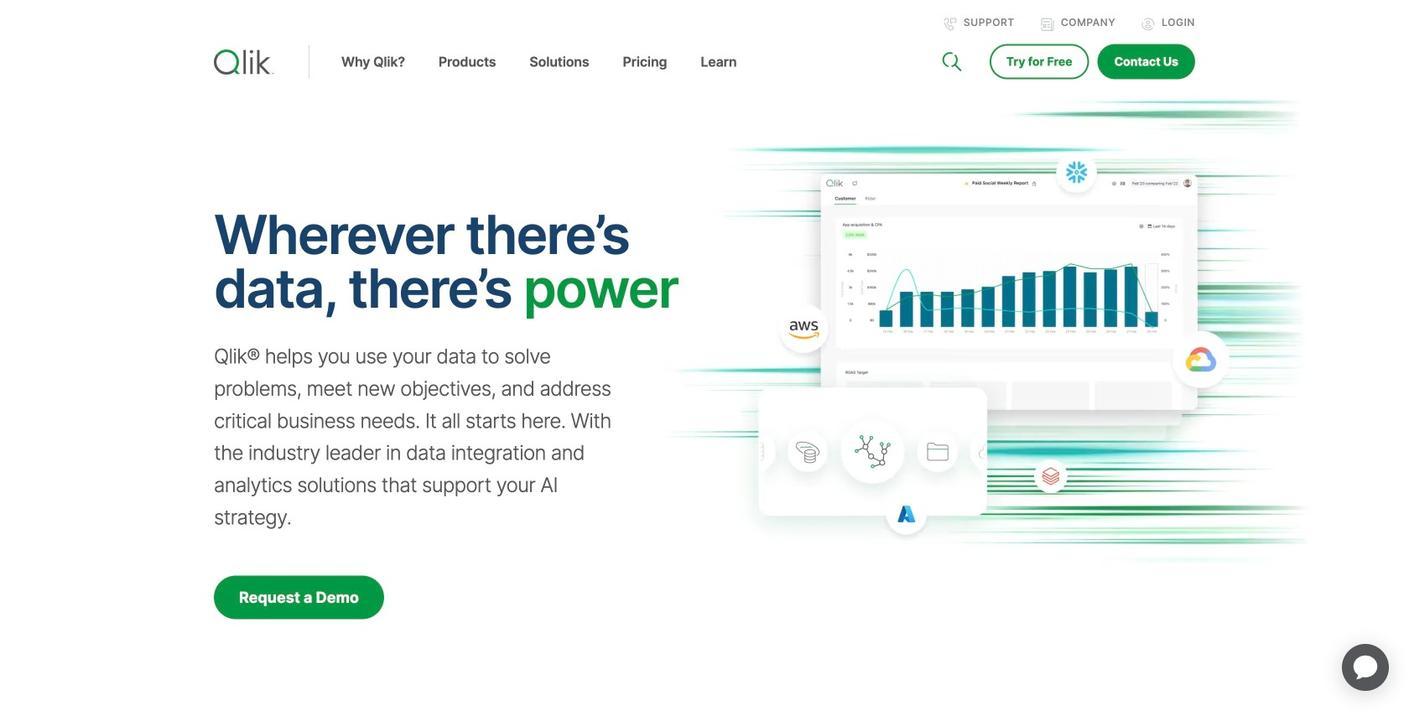 Task type: locate. For each thing, give the bounding box(es) containing it.
application
[[1322, 624, 1409, 711]]

qlik image
[[214, 49, 274, 75]]

company image
[[1041, 18, 1054, 31]]



Task type: vqa. For each thing, say whether or not it's contained in the screenshot.
LOGIN icon
yes



Task type: describe. For each thing, give the bounding box(es) containing it.
support image
[[944, 18, 957, 31]]

login image
[[1142, 18, 1155, 31]]



